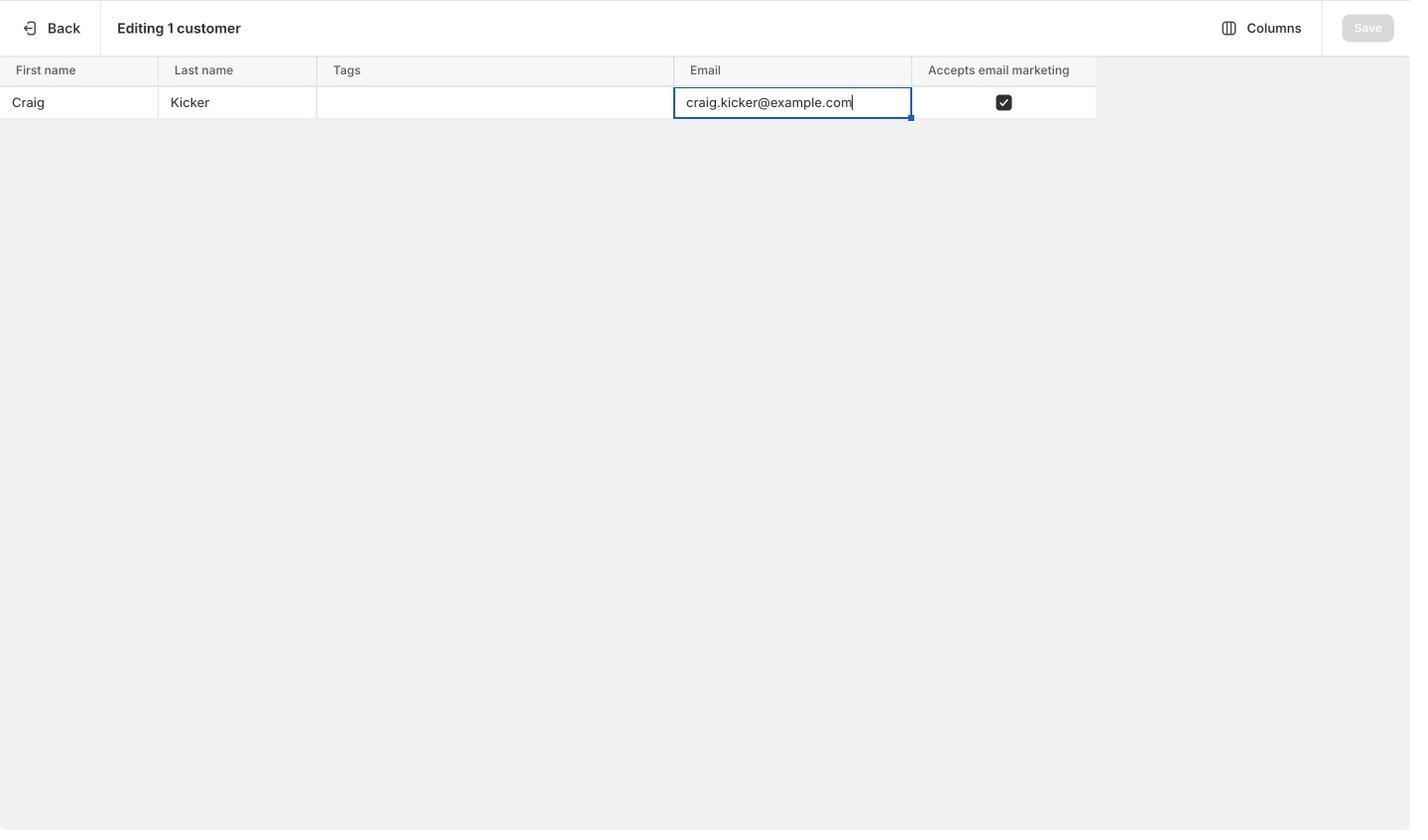 Task type: vqa. For each thing, say whether or not it's contained in the screenshot.
second row from the top of the EDITING 1 CUSTOMER grid
yes



Task type: describe. For each thing, give the bounding box(es) containing it.
row inside editing 1 customer 'grid'
[[0, 87, 1096, 121]]

none text field inside row
[[675, 87, 912, 118]]

1 row from the top
[[0, 56, 1100, 87]]

shopify image
[[44, 20, 105, 39]]



Task type: locate. For each thing, give the bounding box(es) containing it.
cell inside editing 1 customer 'grid'
[[317, 87, 675, 119]]

None text field
[[675, 87, 912, 118]]

5 column header from the left
[[913, 56, 1100, 87]]

column header
[[0, 56, 162, 87], [159, 56, 320, 87], [317, 56, 678, 87], [675, 56, 916, 87], [913, 56, 1100, 87]]

3 column header from the left
[[317, 56, 678, 87]]

row
[[0, 56, 1100, 87], [0, 87, 1096, 121]]

2 row from the top
[[0, 87, 1096, 121]]

2 column header from the left
[[159, 56, 320, 87]]

editing 1 customer grid
[[0, 56, 1100, 121]]

4 column header from the left
[[675, 56, 916, 87]]

1 column header from the left
[[0, 56, 162, 87]]

cell
[[317, 87, 675, 119]]



